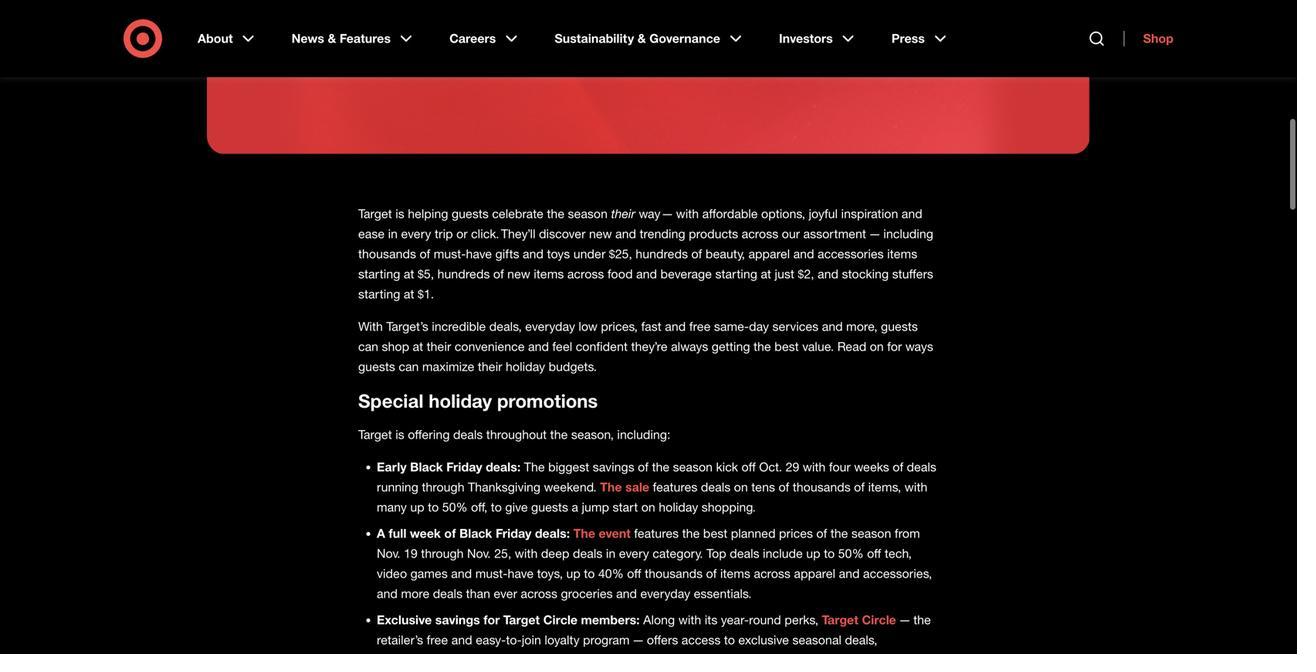 Task type: describe. For each thing, give the bounding box(es) containing it.
of up items,
[[893, 459, 904, 475]]

at left $5,
[[404, 266, 414, 281]]

four
[[829, 459, 851, 475]]

$25,
[[609, 246, 632, 261]]

$5,
[[418, 266, 434, 281]]

with inside the biggest savings of the season kick off oct. 29 with four weeks of deals running through thanksgiving weekend.
[[803, 459, 826, 475]]

offering
[[408, 427, 450, 442]]

thousands inside way — with affordable options, joyful inspiration and ease in every trip or click. they'll discover new and trending products across our assortment — including thousands of must-have gifts and toys under $25, hundreds of beauty, apparel and accessories items starting at $5, hundreds of new items across food and beverage starting at just $2, and stocking stuffers starting at $1.
[[358, 246, 416, 261]]

of up $5,
[[420, 246, 430, 261]]

$2,
[[798, 266, 814, 281]]

promotions
[[497, 390, 598, 412]]

careers
[[450, 31, 496, 46]]

1 vertical spatial off
[[867, 546, 881, 561]]

beauty,
[[706, 246, 745, 261]]

and right fast
[[665, 319, 686, 334]]

event
[[599, 526, 631, 541]]

join
[[522, 632, 541, 648]]

1 vertical spatial items
[[534, 266, 564, 281]]

prices
[[779, 526, 813, 541]]

$1.
[[418, 287, 434, 302]]

2 vertical spatial on
[[642, 500, 656, 515]]

2 circle from the left
[[862, 612, 896, 627]]

tens
[[752, 480, 775, 495]]

1 horizontal spatial deals:
[[535, 526, 570, 541]]

the up discover
[[547, 206, 565, 221]]

week
[[410, 526, 441, 541]]

deep inside — the retailer's free and easy-to-join loyalty program — offers access to exclusive seasonal deals, personalized offers and the popular deal of the day, with deep discounts every day through dec. 2
[[693, 653, 721, 654]]

0 vertical spatial their
[[611, 206, 635, 221]]

50% inside features the best planned prices of the season from nov. 19 through nov. 25, with deep deals in every category. top deals include up to 50% off tech, video games and must-have toys, up to 40% off thousands of items across apparel and accessories, and more deals than ever across groceries and everyday essentials.
[[838, 546, 864, 561]]

feel
[[552, 339, 572, 354]]

19
[[404, 546, 418, 561]]

and up target circle link
[[839, 566, 860, 581]]

target up the "to-"
[[503, 612, 540, 627]]

press link
[[881, 19, 961, 59]]

— the retailer's free and easy-to-join loyalty program — offers access to exclusive seasonal deals, personalized offers and the popular deal of the day, with deep discounts every day through dec. 2
[[377, 612, 931, 654]]

to right off,
[[491, 500, 502, 515]]

apparel inside way — with affordable options, joyful inspiration and ease in every trip or click. they'll discover new and trending products across our assortment — including thousands of must-have gifts and toys under $25, hundreds of beauty, apparel and accessories items starting at $5, hundreds of new items across food and beverage starting at just $2, and stocking stuffers starting at $1.
[[749, 246, 790, 261]]

1 horizontal spatial their
[[478, 359, 502, 374]]

throughout
[[486, 427, 547, 442]]

of inside — the retailer's free and easy-to-join loyalty program — offers access to exclusive seasonal deals, personalized offers and the popular deal of the day, with deep discounts every day through dec. 2
[[605, 653, 616, 654]]

the down accessories,
[[914, 612, 931, 627]]

of right prices
[[817, 526, 827, 541]]

1 vertical spatial new
[[508, 266, 530, 281]]

loyalty
[[545, 632, 580, 648]]

target up 'early'
[[358, 427, 392, 442]]

sustainability
[[555, 31, 634, 46]]

across down toys,
[[521, 586, 558, 601]]

inspiration
[[841, 206, 898, 221]]

1 horizontal spatial black
[[459, 526, 492, 541]]

ways
[[906, 339, 934, 354]]

have inside way — with affordable options, joyful inspiration and ease in every trip or click. they'll discover new and trending products across our assortment — including thousands of must-have gifts and toys under $25, hundreds of beauty, apparel and accessories items starting at $5, hundreds of new items across food and beverage starting at just $2, and stocking stuffers starting at $1.
[[466, 246, 492, 261]]

features for the
[[634, 526, 679, 541]]

groceries
[[561, 586, 613, 601]]

sustainability & governance
[[555, 31, 720, 46]]

to up groceries
[[584, 566, 595, 581]]

free inside with target's incredible deals, everyday low prices, fast and free same-day services and more, guests can shop at their convenience and feel confident they're always getting the best value. read on for ways guests can maximize their holiday budgets.
[[689, 319, 711, 334]]

target up ease
[[358, 206, 392, 221]]

and left "easy-" on the left of page
[[452, 632, 472, 648]]

everyday inside with target's incredible deals, everyday low prices, fast and free same-day services and more, guests can shop at their convenience and feel confident they're always getting the best value. read on for ways guests can maximize their holiday budgets.
[[525, 319, 575, 334]]

savings inside the biggest savings of the season kick off oct. 29 with four weeks of deals running through thanksgiving weekend.
[[593, 459, 635, 475]]

deals down special holiday promotions
[[453, 427, 483, 442]]

and left feel
[[528, 339, 549, 354]]

budgets.
[[549, 359, 597, 374]]

to up week
[[428, 500, 439, 515]]

way — with affordable options, joyful inspiration and ease in every trip or click. they'll discover new and trending products across our assortment — including thousands of must-have gifts and toys under $25, hundreds of beauty, apparel and accessories items starting at $5, hundreds of new items across food and beverage starting at just $2, and stocking stuffers starting at $1.
[[358, 206, 934, 302]]

including:
[[617, 427, 671, 442]]

the for sale
[[600, 480, 622, 495]]

0 horizontal spatial —
[[633, 632, 644, 648]]

governance
[[650, 31, 720, 46]]

guests up or
[[452, 206, 489, 221]]

& for governance
[[638, 31, 646, 46]]

to right include on the right bottom of the page
[[824, 546, 835, 561]]

the up category.
[[682, 526, 700, 541]]

about
[[198, 31, 233, 46]]

season,
[[571, 427, 614, 442]]

2 horizontal spatial items
[[887, 246, 918, 261]]

1 horizontal spatial friday
[[496, 526, 532, 541]]

across down include on the right bottom of the page
[[754, 566, 791, 581]]

and down video
[[377, 586, 398, 601]]

ever
[[494, 586, 517, 601]]

holiday inside the features deals on tens of thousands of items, with many up to 50% off, to give guests a jump start on holiday shopping.
[[659, 500, 698, 515]]

the left 'day,'
[[619, 653, 637, 654]]

features deals on tens of thousands of items, with many up to 50% off, to give guests a jump start on holiday shopping.
[[377, 480, 928, 515]]

more
[[401, 586, 430, 601]]

1 horizontal spatial hundreds
[[636, 246, 688, 261]]

gifts
[[495, 246, 519, 261]]

with inside way — with affordable options, joyful inspiration and ease in every trip or click. they'll discover new and trending products across our assortment — including thousands of must-have gifts and toys under $25, hundreds of beauty, apparel and accessories items starting at $5, hundreds of new items across food and beverage starting at just $2, and stocking stuffers starting at $1.
[[676, 206, 699, 221]]

and up value.
[[822, 319, 843, 334]]

a
[[572, 500, 578, 515]]

deals, inside — the retailer's free and easy-to-join loyalty program — offers access to exclusive seasonal deals, personalized offers and the popular deal of the day, with deep discounts every day through dec. 2
[[845, 632, 878, 648]]

popular
[[531, 653, 573, 654]]

25,
[[494, 546, 511, 561]]

on inside with target's incredible deals, everyday low prices, fast and free same-day services and more, guests can shop at their convenience and feel confident they're always getting the best value. read on for ways guests can maximize their holiday budgets.
[[870, 339, 884, 354]]

value.
[[802, 339, 834, 354]]

50% inside the features deals on tens of thousands of items, with many up to 50% off, to give guests a jump start on holiday shopping.
[[442, 500, 468, 515]]

and down "easy-" on the left of page
[[486, 653, 507, 654]]

news & features link
[[281, 19, 426, 59]]

with inside the features deals on tens of thousands of items, with many up to 50% off, to give guests a jump start on holiday shopping.
[[905, 480, 928, 495]]

members:
[[581, 612, 640, 627]]

a full week of black friday deals: the event
[[377, 526, 631, 541]]

of right the tens
[[779, 480, 789, 495]]

through inside the biggest savings of the season kick off oct. 29 with four weeks of deals running through thanksgiving weekend.
[[422, 480, 465, 495]]

off inside the biggest savings of the season kick off oct. 29 with four weeks of deals running through thanksgiving weekend.
[[742, 459, 756, 475]]

and up '$25,'
[[616, 226, 636, 241]]

special holiday promotions
[[358, 390, 598, 412]]

deals inside the features deals on tens of thousands of items, with many up to 50% off, to give guests a jump start on holiday shopping.
[[701, 480, 731, 495]]

day inside — the retailer's free and easy-to-join loyalty program — offers access to exclusive seasonal deals, personalized offers and the popular deal of the day, with deep discounts every day through dec. 2
[[815, 653, 835, 654]]

helping
[[408, 206, 448, 221]]

shop link
[[1124, 31, 1174, 46]]

1 vertical spatial their
[[427, 339, 451, 354]]

trip
[[435, 226, 453, 241]]

1 vertical spatial hundreds
[[438, 266, 490, 281]]

easy-
[[476, 632, 506, 648]]

toys
[[547, 246, 570, 261]]

include
[[763, 546, 803, 561]]

food
[[608, 266, 633, 281]]

many
[[377, 500, 407, 515]]

discounts
[[724, 653, 778, 654]]

1 nov. from the left
[[377, 546, 400, 561]]

stocking
[[842, 266, 889, 281]]

target is offering deals throughout the season, including:
[[358, 427, 671, 442]]

must- inside features the best planned prices of the season from nov. 19 through nov. 25, with deep deals in every category. top deals include up to 50% off tech, video games and must-have toys, up to 40% off thousands of items across apparel and accessories, and more deals than ever across groceries and everyday essentials.
[[475, 566, 508, 581]]

and down "40%"
[[616, 586, 637, 601]]

than
[[466, 586, 490, 601]]

through inside features the best planned prices of the season from nov. 19 through nov. 25, with deep deals in every category. top deals include up to 50% off tech, video games and must-have toys, up to 40% off thousands of items across apparel and accessories, and more deals than ever across groceries and everyday essentials.
[[421, 546, 464, 561]]

toys,
[[537, 566, 563, 581]]

in inside features the best planned prices of the season from nov. 19 through nov. 25, with deep deals in every category. top deals include up to 50% off tech, video games and must-have toys, up to 40% off thousands of items across apparel and accessories, and more deals than ever across groceries and everyday essentials.
[[606, 546, 616, 561]]

sale
[[626, 480, 650, 495]]

sustainability & governance link
[[544, 19, 756, 59]]

shopping.
[[702, 500, 756, 515]]

across down options, on the top
[[742, 226, 779, 241]]

guests down shop
[[358, 359, 395, 374]]

of right week
[[444, 526, 456, 541]]

news & features
[[292, 31, 391, 46]]

top
[[707, 546, 727, 561]]

and up including
[[902, 206, 923, 221]]

to inside — the retailer's free and easy-to-join loyalty program — offers access to exclusive seasonal deals, personalized offers and the popular deal of the day, with deep discounts every day through dec. 2
[[724, 632, 735, 648]]

across down under
[[567, 266, 604, 281]]

weeks
[[854, 459, 890, 475]]

1 horizontal spatial on
[[734, 480, 748, 495]]

low
[[579, 319, 598, 334]]

way —
[[639, 206, 673, 221]]

including
[[884, 226, 934, 241]]

1 horizontal spatial can
[[399, 359, 419, 374]]

of down top
[[706, 566, 717, 581]]

of up beverage on the top of the page
[[692, 246, 702, 261]]

deals inside the biggest savings of the season kick off oct. 29 with four weeks of deals running through thanksgiving weekend.
[[907, 459, 937, 475]]

accessories
[[818, 246, 884, 261]]

target's
[[386, 319, 429, 334]]

deals down games
[[433, 586, 463, 601]]

deals, inside with target's incredible deals, everyday low prices, fast and free same-day services and more, guests can shop at their convenience and feel confident they're always getting the best value. read on for ways guests can maximize their holiday budgets.
[[489, 319, 522, 334]]

target circle link
[[822, 612, 896, 627]]

through inside — the retailer's free and easy-to-join loyalty program — offers access to exclusive seasonal deals, personalized offers and the popular deal of the day, with deep discounts every day through dec. 2
[[839, 653, 881, 654]]

prices,
[[601, 319, 638, 334]]

the down the "to-"
[[510, 653, 527, 654]]

1 vertical spatial —
[[900, 612, 910, 627]]

affordable
[[702, 206, 758, 221]]

options,
[[761, 206, 806, 221]]

investors
[[779, 31, 833, 46]]

apparel inside features the best planned prices of the season from nov. 19 through nov. 25, with deep deals in every category. top deals include up to 50% off tech, video games and must-have toys, up to 40% off thousands of items across apparel and accessories, and more deals than ever across groceries and everyday essentials.
[[794, 566, 836, 581]]

press
[[892, 31, 925, 46]]

0 horizontal spatial friday
[[447, 459, 482, 475]]

the for biggest
[[524, 459, 545, 475]]

exclusive
[[739, 632, 789, 648]]

have inside features the best planned prices of the season from nov. 19 through nov. 25, with deep deals in every category. top deals include up to 50% off tech, video games and must-have toys, up to 40% off thousands of items across apparel and accessories, and more deals than ever across groceries and everyday essentials.
[[508, 566, 534, 581]]

dec.
[[885, 653, 910, 654]]

thanksgiving
[[468, 480, 541, 495]]

kick
[[716, 459, 738, 475]]

0 vertical spatial season
[[568, 206, 608, 221]]

0 vertical spatial black
[[410, 459, 443, 475]]

with inside features the best planned prices of the season from nov. 19 through nov. 25, with deep deals in every category. top deals include up to 50% off tech, video games and must-have toys, up to 40% off thousands of items across apparel and accessories, and more deals than ever across groceries and everyday essentials.
[[515, 546, 538, 561]]

0 horizontal spatial for
[[484, 612, 500, 627]]

1 horizontal spatial offers
[[647, 632, 678, 648]]

day inside with target's incredible deals, everyday low prices, fast and free same-day services and more, guests can shop at their convenience and feel confident they're always getting the best value. read on for ways guests can maximize their holiday budgets.
[[749, 319, 769, 334]]

with left its
[[679, 612, 701, 627]]

about link
[[187, 19, 268, 59]]

starting down ease
[[358, 266, 400, 281]]

running
[[377, 480, 418, 495]]

careers link
[[439, 19, 532, 59]]

is for offering
[[396, 427, 404, 442]]

thousands inside the features deals on tens of thousands of items, with many up to 50% off, to give guests a jump start on holiday shopping.
[[793, 480, 851, 495]]



Task type: locate. For each thing, give the bounding box(es) containing it.
and up than
[[451, 566, 472, 581]]

0 horizontal spatial black
[[410, 459, 443, 475]]

every down seasonal
[[782, 653, 812, 654]]

can
[[358, 339, 378, 354], [399, 359, 419, 374]]

deals, down target circle link
[[845, 632, 878, 648]]

the up start
[[600, 480, 622, 495]]

along
[[643, 612, 675, 627]]

services
[[773, 319, 819, 334]]

2 vertical spatial off
[[627, 566, 641, 581]]

features inside the features deals on tens of thousands of items, with many up to 50% off, to give guests a jump start on holiday shopping.
[[653, 480, 698, 495]]

up inside the features deals on tens of thousands of items, with many up to 50% off, to give guests a jump start on holiday shopping.
[[410, 500, 425, 515]]

must-
[[434, 246, 466, 261], [475, 566, 508, 581]]

& left governance
[[638, 31, 646, 46]]

circle up dec. on the right of page
[[862, 612, 896, 627]]

items up essentials.
[[720, 566, 751, 581]]

1 horizontal spatial season
[[673, 459, 713, 475]]

free inside — the retailer's free and easy-to-join loyalty program — offers access to exclusive seasonal deals, personalized offers and the popular deal of the day, with deep discounts every day through dec. 2
[[427, 632, 448, 648]]

0 vertical spatial every
[[401, 226, 431, 241]]

with right 'day,'
[[666, 653, 689, 654]]

1 horizontal spatial deep
[[693, 653, 721, 654]]

0 horizontal spatial must-
[[434, 246, 466, 261]]

black down offering
[[410, 459, 443, 475]]

1 vertical spatial day
[[815, 653, 835, 654]]

deals: up thanksgiving
[[486, 459, 521, 475]]

day up getting
[[749, 319, 769, 334]]

1 horizontal spatial —
[[870, 226, 880, 241]]

savings down than
[[435, 612, 480, 627]]

circle up 'loyalty'
[[543, 612, 578, 627]]

items inside features the best planned prices of the season from nov. 19 through nov. 25, with deep deals in every category. top deals include up to 50% off tech, video games and must-have toys, up to 40% off thousands of items across apparel and accessories, and more deals than ever across groceries and everyday essentials.
[[720, 566, 751, 581]]

1 vertical spatial savings
[[435, 612, 480, 627]]

0 horizontal spatial can
[[358, 339, 378, 354]]

0 vertical spatial deals:
[[486, 459, 521, 475]]

up right many
[[410, 500, 425, 515]]

season
[[568, 206, 608, 221], [673, 459, 713, 475], [852, 526, 891, 541]]

guests left a
[[531, 500, 568, 515]]

0 vertical spatial items
[[887, 246, 918, 261]]

under
[[574, 246, 606, 261]]

every down "event"
[[619, 546, 649, 561]]

the event link
[[573, 526, 631, 541]]

thousands down "four"
[[793, 480, 851, 495]]

early
[[377, 459, 407, 475]]

1 vertical spatial deals,
[[845, 632, 878, 648]]

through down early black friday deals:
[[422, 480, 465, 495]]

0 horizontal spatial season
[[568, 206, 608, 221]]

essentials.
[[694, 586, 752, 601]]

1 vertical spatial every
[[619, 546, 649, 561]]

black down off,
[[459, 526, 492, 541]]

0 vertical spatial deals,
[[489, 319, 522, 334]]

the sale
[[600, 480, 650, 495]]

in up "40%"
[[606, 546, 616, 561]]

1 vertical spatial 50%
[[838, 546, 864, 561]]

guests inside the features deals on tens of thousands of items, with many up to 50% off, to give guests a jump start on holiday shopping.
[[531, 500, 568, 515]]

1 vertical spatial for
[[484, 612, 500, 627]]

with target's incredible deals, everyday low prices, fast and free same-day services and more, guests can shop at their convenience and feel confident they're always getting the best value. read on for ways guests can maximize their holiday budgets.
[[358, 319, 934, 374]]

starting up with
[[358, 287, 400, 302]]

day
[[749, 319, 769, 334], [815, 653, 835, 654]]

0 horizontal spatial offers
[[451, 653, 482, 654]]

every inside — the retailer's free and easy-to-join loyalty program — offers access to exclusive seasonal deals, personalized offers and the popular deal of the day, with deep discounts every day through dec. 2
[[782, 653, 812, 654]]

the inside the biggest savings of the season kick off oct. 29 with four weeks of deals running through thanksgiving weekend.
[[524, 459, 545, 475]]

1 vertical spatial features
[[634, 526, 679, 541]]

0 vertical spatial hundreds
[[636, 246, 688, 261]]

and right $2,
[[818, 266, 839, 281]]

best
[[775, 339, 799, 354], [703, 526, 728, 541]]

1 horizontal spatial everyday
[[641, 586, 691, 601]]

0 vertical spatial off
[[742, 459, 756, 475]]

they're
[[631, 339, 668, 354]]

to-
[[506, 632, 522, 648]]

1 horizontal spatial circle
[[862, 612, 896, 627]]

1 horizontal spatial &
[[638, 31, 646, 46]]

0 horizontal spatial holiday
[[429, 390, 492, 412]]

everyday up along
[[641, 586, 691, 601]]

holiday up promotions
[[506, 359, 545, 374]]

investors link
[[768, 19, 869, 59]]

every down helping
[[401, 226, 431, 241]]

of down gifts
[[493, 266, 504, 281]]

everyday inside features the best planned prices of the season from nov. 19 through nov. 25, with deep deals in every category. top deals include up to 50% off tech, video games and must-have toys, up to 40% off thousands of items across apparel and accessories, and more deals than ever across groceries and everyday essentials.
[[641, 586, 691, 601]]

deals:
[[486, 459, 521, 475], [535, 526, 570, 541]]

season inside features the best planned prices of the season from nov. 19 through nov. 25, with deep deals in every category. top deals include up to 50% off tech, video games and must-have toys, up to 40% off thousands of items across apparel and accessories, and more deals than ever across groceries and everyday essentials.
[[852, 526, 891, 541]]

for left ways
[[887, 339, 902, 354]]

deal
[[577, 653, 601, 654]]

thousands inside features the best planned prices of the season from nov. 19 through nov. 25, with deep deals in every category. top deals include up to 50% off tech, video games and must-have toys, up to 40% off thousands of items across apparel and accessories, and more deals than ever across groceries and everyday essentials.
[[645, 566, 703, 581]]

best inside features the best planned prices of the season from nov. 19 through nov. 25, with deep deals in every category. top deals include up to 50% off tech, video games and must-have toys, up to 40% off thousands of items across apparel and accessories, and more deals than ever across groceries and everyday essentials.
[[703, 526, 728, 541]]

target
[[358, 206, 392, 221], [358, 427, 392, 442], [503, 612, 540, 627], [822, 612, 859, 627]]

1 vertical spatial deals:
[[535, 526, 570, 541]]

and left 'toys'
[[523, 246, 544, 261]]

and up $2,
[[794, 246, 814, 261]]

and
[[902, 206, 923, 221], [616, 226, 636, 241], [523, 246, 544, 261], [794, 246, 814, 261], [636, 266, 657, 281], [818, 266, 839, 281], [665, 319, 686, 334], [822, 319, 843, 334], [528, 339, 549, 354], [451, 566, 472, 581], [839, 566, 860, 581], [377, 586, 398, 601], [616, 586, 637, 601], [452, 632, 472, 648], [486, 653, 507, 654]]

a
[[377, 526, 385, 541]]

0 vertical spatial free
[[689, 319, 711, 334]]

0 horizontal spatial up
[[410, 500, 425, 515]]

thousands down ease
[[358, 246, 416, 261]]

0 horizontal spatial off
[[627, 566, 641, 581]]

0 horizontal spatial everyday
[[525, 319, 575, 334]]

40%
[[598, 566, 624, 581]]

best up top
[[703, 526, 728, 541]]

0 vertical spatial the
[[524, 459, 545, 475]]

the left biggest
[[524, 459, 545, 475]]

through
[[422, 480, 465, 495], [421, 546, 464, 561], [839, 653, 881, 654]]

1 vertical spatial best
[[703, 526, 728, 541]]

starting down the beauty,
[[715, 266, 758, 281]]

1 vertical spatial friday
[[496, 526, 532, 541]]

1 is from the top
[[396, 206, 404, 221]]

always
[[671, 339, 708, 354]]

every inside features the best planned prices of the season from nov. 19 through nov. 25, with deep deals in every category. top deals include up to 50% off tech, video games and must-have toys, up to 40% off thousands of items across apparel and accessories, and more deals than ever across groceries and everyday essentials.
[[619, 546, 649, 561]]

0 horizontal spatial apparel
[[749, 246, 790, 261]]

new
[[589, 226, 612, 241], [508, 266, 530, 281]]

0 horizontal spatial thousands
[[358, 246, 416, 261]]

stuffers
[[892, 266, 934, 281]]

apparel up just
[[749, 246, 790, 261]]

just
[[775, 266, 795, 281]]

year-
[[721, 612, 749, 627]]

off right kick
[[742, 459, 756, 475]]

must- inside way — with affordable options, joyful inspiration and ease in every trip or click. they'll discover new and trending products across our assortment — including thousands of must-have gifts and toys under $25, hundreds of beauty, apparel and accessories items starting at $5, hundreds of new items across food and beverage starting at just $2, and stocking stuffers starting at $1.
[[434, 246, 466, 261]]

deals down planned
[[730, 546, 760, 561]]

1 vertical spatial the
[[600, 480, 622, 495]]

2 horizontal spatial holiday
[[659, 500, 698, 515]]

is for helping
[[396, 206, 404, 221]]

2 vertical spatial the
[[573, 526, 595, 541]]

1 horizontal spatial nov.
[[467, 546, 491, 561]]

0 vertical spatial can
[[358, 339, 378, 354]]

1 horizontal spatial 50%
[[838, 546, 864, 561]]

up down prices
[[806, 546, 821, 561]]

1 circle from the left
[[543, 612, 578, 627]]

the inside the biggest savings of the season kick off oct. 29 with four weeks of deals running through thanksgiving weekend.
[[652, 459, 670, 475]]

special
[[358, 390, 424, 412]]

category.
[[653, 546, 703, 561]]

2 is from the top
[[396, 427, 404, 442]]

planned
[[731, 526, 776, 541]]

fast
[[641, 319, 662, 334]]

0 horizontal spatial in
[[388, 226, 398, 241]]

of up sale
[[638, 459, 649, 475]]

start
[[613, 500, 638, 515]]

off,
[[471, 500, 488, 515]]

features
[[340, 31, 391, 46]]

is left helping
[[396, 206, 404, 221]]

season left kick
[[673, 459, 713, 475]]

0 vertical spatial —
[[870, 226, 880, 241]]

season up "tech,"
[[852, 526, 891, 541]]

joyful
[[809, 206, 838, 221]]

items
[[887, 246, 918, 261], [534, 266, 564, 281], [720, 566, 751, 581]]

at left '$1.'
[[404, 287, 414, 302]]

1 horizontal spatial the
[[573, 526, 595, 541]]

0 vertical spatial friday
[[447, 459, 482, 475]]

0 vertical spatial for
[[887, 339, 902, 354]]

with right items,
[[905, 480, 928, 495]]

of down "program"
[[605, 653, 616, 654]]

or
[[456, 226, 468, 241]]

retailer's
[[377, 632, 423, 648]]

0 horizontal spatial their
[[427, 339, 451, 354]]

at left just
[[761, 266, 771, 281]]

off
[[742, 459, 756, 475], [867, 546, 881, 561], [627, 566, 641, 581]]

day down seasonal
[[815, 653, 835, 654]]

friday up off,
[[447, 459, 482, 475]]

2 vertical spatial season
[[852, 526, 891, 541]]

holiday down maximize at the bottom of the page
[[429, 390, 492, 412]]

1 horizontal spatial apparel
[[794, 566, 836, 581]]

the right getting
[[754, 339, 771, 354]]

getting
[[712, 339, 750, 354]]

incredible
[[432, 319, 486, 334]]

same-
[[714, 319, 749, 334]]

0 vertical spatial everyday
[[525, 319, 575, 334]]

with right 29
[[803, 459, 826, 475]]

for
[[887, 339, 902, 354], [484, 612, 500, 627]]

the left season, at the bottom of the page
[[550, 427, 568, 442]]

news
[[292, 31, 324, 46]]

in inside way — with affordable options, joyful inspiration and ease in every trip or click. they'll discover new and trending products across our assortment — including thousands of must-have gifts and toys under $25, hundreds of beauty, apparel and accessories items starting at $5, hundreds of new items across food and beverage starting at just $2, and stocking stuffers starting at $1.
[[388, 226, 398, 241]]

2 horizontal spatial up
[[806, 546, 821, 561]]

discover
[[539, 226, 586, 241]]

starting
[[358, 266, 400, 281], [715, 266, 758, 281], [358, 287, 400, 302]]

the right prices
[[831, 526, 848, 541]]

0 horizontal spatial 50%
[[442, 500, 468, 515]]

items down 'toys'
[[534, 266, 564, 281]]

50%
[[442, 500, 468, 515], [838, 546, 864, 561]]

for inside with target's incredible deals, everyday low prices, fast and free same-day services and more, guests can shop at their convenience and feel confident they're always getting the best value. read on for ways guests can maximize their holiday budgets.
[[887, 339, 902, 354]]

give
[[505, 500, 528, 515]]

1 horizontal spatial must-
[[475, 566, 508, 581]]

2 vertical spatial thousands
[[645, 566, 703, 581]]

best down the services
[[775, 339, 799, 354]]

for up "easy-" on the left of page
[[484, 612, 500, 627]]

2 vertical spatial their
[[478, 359, 502, 374]]

holiday down the biggest savings of the season kick off oct. 29 with four weeks of deals running through thanksgiving weekend.
[[659, 500, 698, 515]]

more,
[[846, 319, 878, 334]]

1 vertical spatial up
[[806, 546, 821, 561]]

ease
[[358, 226, 385, 241]]

0 vertical spatial offers
[[647, 632, 678, 648]]

features inside features the best planned prices of the season from nov. 19 through nov. 25, with deep deals in every category. top deals include up to 50% off tech, video games and must-have toys, up to 40% off thousands of items across apparel and accessories, and more deals than ever across groceries and everyday essentials.
[[634, 526, 679, 541]]

0 horizontal spatial deals:
[[486, 459, 521, 475]]

tech,
[[885, 546, 912, 561]]

free up always
[[689, 319, 711, 334]]

items down including
[[887, 246, 918, 261]]

2 horizontal spatial on
[[870, 339, 884, 354]]

seasonal
[[793, 632, 842, 648]]

1 horizontal spatial new
[[589, 226, 612, 241]]

1 vertical spatial everyday
[[641, 586, 691, 601]]

2 vertical spatial every
[[782, 653, 812, 654]]

2 nov. from the left
[[467, 546, 491, 561]]

offers down "easy-" on the left of page
[[451, 653, 482, 654]]

offers up 'day,'
[[647, 632, 678, 648]]

is left offering
[[396, 427, 404, 442]]

0 vertical spatial is
[[396, 206, 404, 221]]

season inside the biggest savings of the season kick off oct. 29 with four weeks of deals running through thanksgiving weekend.
[[673, 459, 713, 475]]

1 vertical spatial season
[[673, 459, 713, 475]]

2 & from the left
[[638, 31, 646, 46]]

0 horizontal spatial deals,
[[489, 319, 522, 334]]

deals, up convenience
[[489, 319, 522, 334]]

and right food
[[636, 266, 657, 281]]

&
[[328, 31, 336, 46], [638, 31, 646, 46]]

every inside way — with affordable options, joyful inspiration and ease in every trip or click. they'll discover new and trending products across our assortment — including thousands of must-have gifts and toys under $25, hundreds of beauty, apparel and accessories items starting at $5, hundreds of new items across food and beverage starting at just $2, and stocking stuffers starting at $1.
[[401, 226, 431, 241]]

0 horizontal spatial free
[[427, 632, 448, 648]]

2 horizontal spatial the
[[600, 480, 622, 495]]

new up under
[[589, 226, 612, 241]]

2 horizontal spatial their
[[611, 206, 635, 221]]

1 vertical spatial is
[[396, 427, 404, 442]]

2 vertical spatial through
[[839, 653, 881, 654]]

— inside way — with affordable options, joyful inspiration and ease in every trip or click. they'll discover new and trending products across our assortment — including thousands of must-have gifts and toys under $25, hundreds of beauty, apparel and accessories items starting at $5, hundreds of new items across food and beverage starting at just $2, and stocking stuffers starting at $1.
[[870, 226, 880, 241]]

beverage
[[661, 266, 712, 281]]

is
[[396, 206, 404, 221], [396, 427, 404, 442]]

through down target circle link
[[839, 653, 881, 654]]

0 horizontal spatial &
[[328, 31, 336, 46]]

deals right weeks
[[907, 459, 937, 475]]

0 horizontal spatial every
[[401, 226, 431, 241]]

0 horizontal spatial savings
[[435, 612, 480, 627]]

target up seasonal
[[822, 612, 859, 627]]

1 horizontal spatial deals,
[[845, 632, 878, 648]]

at right shop
[[413, 339, 423, 354]]

features the best planned prices of the season from nov. 19 through nov. 25, with deep deals in every category. top deals include up to 50% off tech, video games and must-have toys, up to 40% off thousands of items across apparel and accessories, and more deals than ever across groceries and everyday essentials.
[[377, 526, 932, 601]]

1 vertical spatial free
[[427, 632, 448, 648]]

shop
[[382, 339, 409, 354]]

2 vertical spatial holiday
[[659, 500, 698, 515]]

with inside — the retailer's free and easy-to-join loyalty program — offers access to exclusive seasonal deals, personalized offers and the popular deal of the day, with deep discounts every day through dec. 2
[[666, 653, 689, 654]]

2 horizontal spatial season
[[852, 526, 891, 541]]

program
[[583, 632, 630, 648]]

nov. up video
[[377, 546, 400, 561]]

black
[[410, 459, 443, 475], [459, 526, 492, 541]]

1 & from the left
[[328, 31, 336, 46]]

free up personalized
[[427, 632, 448, 648]]

0 horizontal spatial day
[[749, 319, 769, 334]]

1 horizontal spatial thousands
[[645, 566, 703, 581]]

their left "way —"
[[611, 206, 635, 221]]

holiday inside with target's incredible deals, everyday low prices, fast and free same-day services and more, guests can shop at their convenience and feel confident they're always getting the best value. read on for ways guests can maximize their holiday budgets.
[[506, 359, 545, 374]]

0 horizontal spatial deep
[[541, 546, 570, 561]]

1 vertical spatial offers
[[451, 653, 482, 654]]

deals down the event link
[[573, 546, 603, 561]]

off left "tech,"
[[867, 546, 881, 561]]

1 horizontal spatial have
[[508, 566, 534, 581]]

convenience
[[455, 339, 525, 354]]

trending
[[640, 226, 686, 241]]

0 horizontal spatial the
[[524, 459, 545, 475]]

of down weeks
[[854, 480, 865, 495]]

their up maximize at the bottom of the page
[[427, 339, 451, 354]]

features for deals
[[653, 480, 698, 495]]

target is helping guests celebrate the season their
[[358, 206, 639, 221]]

at inside with target's incredible deals, everyday low prices, fast and free same-day services and more, guests can shop at their convenience and feel confident they're always getting the best value. read on for ways guests can maximize their holiday budgets.
[[413, 339, 423, 354]]

— up 'day,'
[[633, 632, 644, 648]]

new down gifts
[[508, 266, 530, 281]]

the inside with target's incredible deals, everyday low prices, fast and free same-day services and more, guests can shop at their convenience and feel confident they're always getting the best value. read on for ways guests can maximize their holiday budgets.
[[754, 339, 771, 354]]

round
[[749, 612, 781, 627]]

1 horizontal spatial savings
[[593, 459, 635, 475]]

1 horizontal spatial for
[[887, 339, 902, 354]]

0 vertical spatial best
[[775, 339, 799, 354]]

1 horizontal spatial holiday
[[506, 359, 545, 374]]

apparel down include on the right bottom of the page
[[794, 566, 836, 581]]

up right toys,
[[566, 566, 581, 581]]

guests up ways
[[881, 319, 918, 334]]

0 vertical spatial up
[[410, 500, 425, 515]]

perks,
[[785, 612, 819, 627]]

with
[[358, 319, 383, 334]]

in right ease
[[388, 226, 398, 241]]

deep inside features the best planned prices of the season from nov. 19 through nov. 25, with deep deals in every category. top deals include up to 50% off tech, video games and must-have toys, up to 40% off thousands of items across apparel and accessories, and more deals than ever across groceries and everyday essentials.
[[541, 546, 570, 561]]

to
[[428, 500, 439, 515], [491, 500, 502, 515], [824, 546, 835, 561], [584, 566, 595, 581], [724, 632, 735, 648]]

2 vertical spatial up
[[566, 566, 581, 581]]

0 vertical spatial thousands
[[358, 246, 416, 261]]

& for features
[[328, 31, 336, 46]]

0 vertical spatial day
[[749, 319, 769, 334]]

holiday
[[506, 359, 545, 374], [429, 390, 492, 412], [659, 500, 698, 515]]

best inside with target's incredible deals, everyday low prices, fast and free same-day services and more, guests can shop at their convenience and feel confident they're always getting the best value. read on for ways guests can maximize their holiday budgets.
[[775, 339, 799, 354]]

video
[[377, 566, 407, 581]]

1 vertical spatial in
[[606, 546, 616, 561]]



Task type: vqa. For each thing, say whether or not it's contained in the screenshot.
topmost America
no



